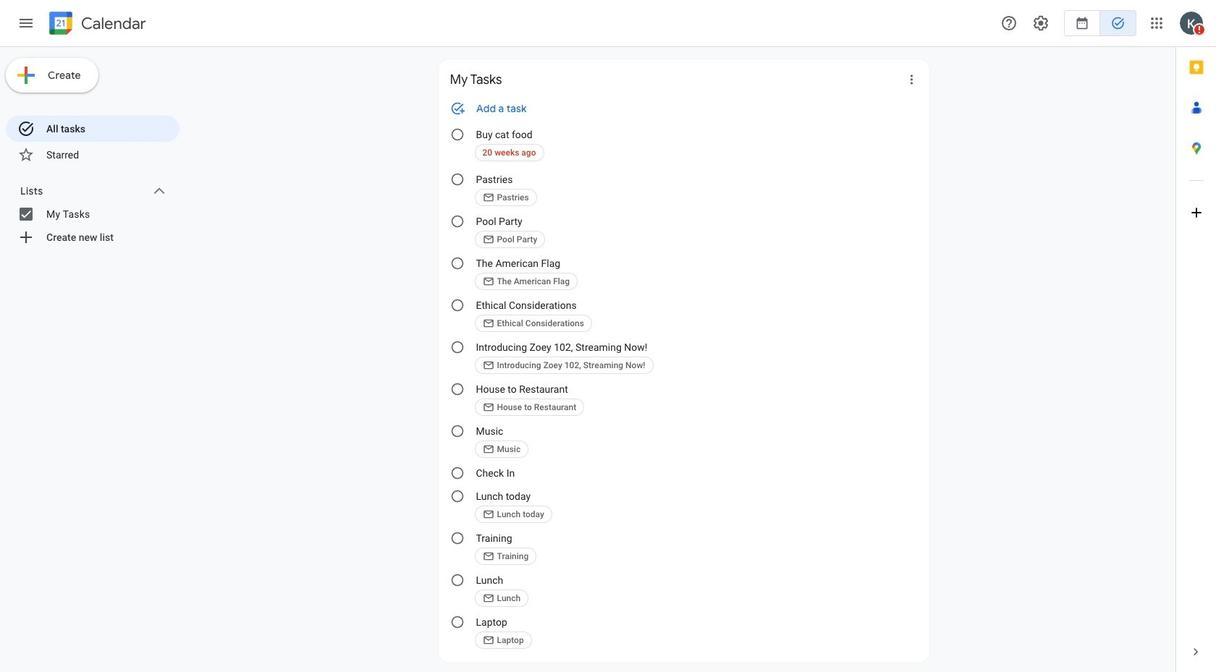 Task type: describe. For each thing, give the bounding box(es) containing it.
calendar element
[[46, 9, 146, 41]]

settings menu image
[[1033, 14, 1050, 32]]

heading inside calendar element
[[78, 15, 146, 32]]

tasks sidebar image
[[17, 14, 35, 32]]



Task type: vqa. For each thing, say whether or not it's contained in the screenshot.
2nd daily stand-up button from left up
no



Task type: locate. For each thing, give the bounding box(es) containing it.
tab list
[[1177, 47, 1217, 632]]

heading
[[78, 15, 146, 32]]

support menu image
[[1001, 14, 1018, 32]]



